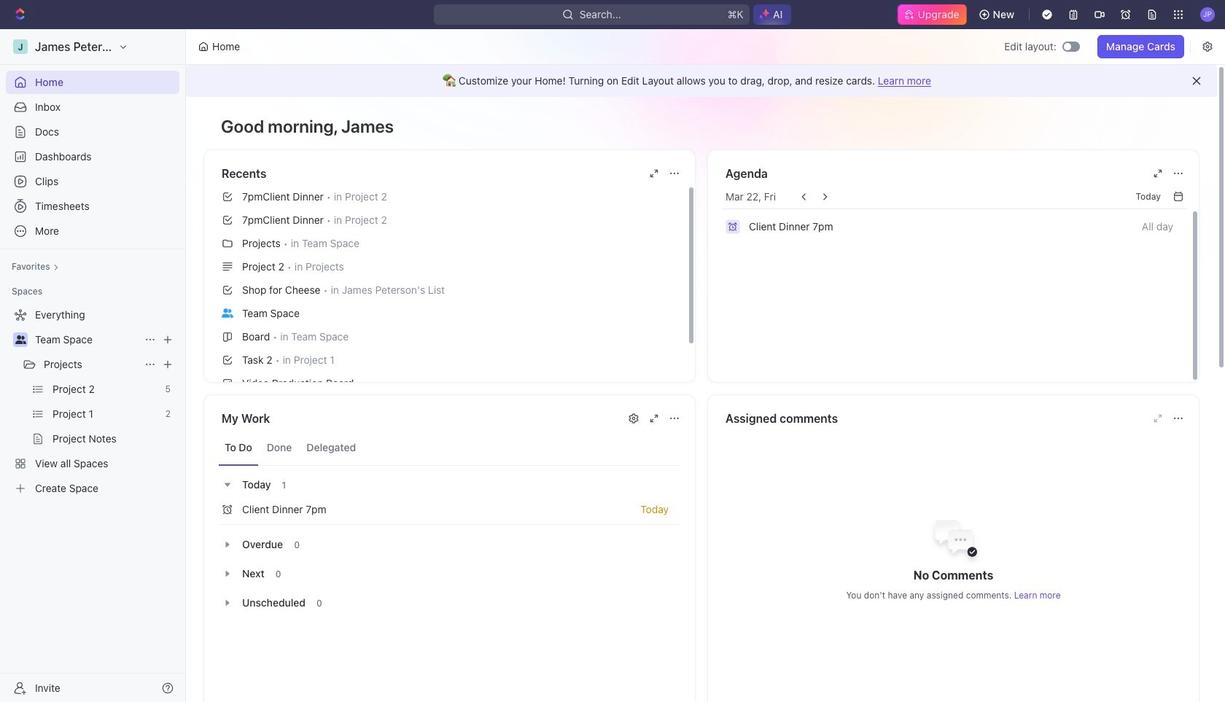 Task type: describe. For each thing, give the bounding box(es) containing it.
user group image
[[15, 335, 26, 344]]

tree inside sidebar navigation
[[6, 303, 179, 500]]

james peterson's workspace, , element
[[13, 39, 28, 54]]

user group image
[[222, 308, 233, 318]]



Task type: vqa. For each thing, say whether or not it's contained in the screenshot.
user group icon
yes



Task type: locate. For each thing, give the bounding box(es) containing it.
tab list
[[219, 430, 680, 466]]

alert
[[186, 65, 1217, 97]]

sidebar navigation
[[0, 29, 189, 702]]

tree
[[6, 303, 179, 500]]



